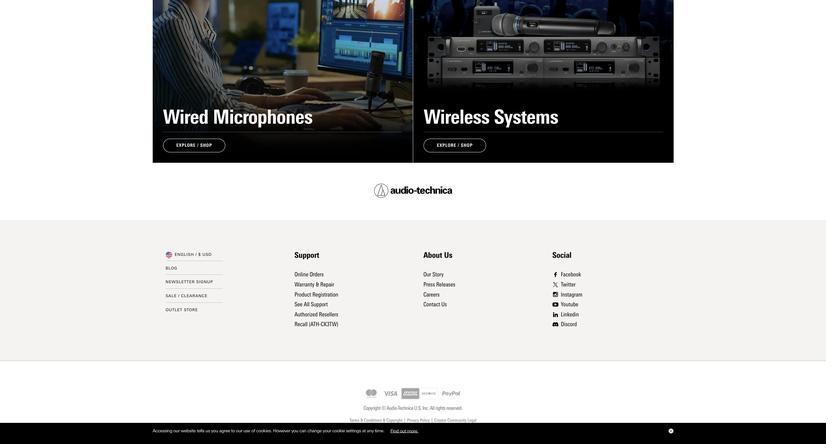 Task type: describe. For each thing, give the bounding box(es) containing it.
press releases link
[[424, 281, 456, 288]]

clearance
[[181, 294, 208, 299]]

releases
[[437, 281, 456, 288]]

blog link
[[166, 266, 178, 271]]

any
[[367, 429, 374, 434]]

twitter
[[561, 281, 576, 288]]

explore / shop button for wired
[[163, 139, 226, 153]]

signup
[[196, 280, 213, 285]]

creator community legal link
[[435, 418, 477, 425]]

at
[[363, 429, 366, 434]]

creator
[[435, 418, 447, 424]]

copyright © audio-technica u.s, inc. all rights reserved.
[[364, 405, 463, 412]]

registration
[[313, 291, 339, 298]]

discord
[[561, 321, 578, 328]]

cookies.
[[257, 429, 272, 434]]

product
[[295, 291, 311, 298]]

instagram image
[[553, 292, 559, 297]]

accessing our website tells us you agree to our use of cookies. however you can change your cookie settings at any time.
[[153, 429, 386, 434]]

online orders link
[[295, 271, 324, 278]]

time.
[[375, 429, 385, 434]]

systems
[[495, 105, 559, 129]]

facebook
[[561, 271, 582, 278]]

ck3tw)
[[321, 321, 339, 328]]

technica
[[398, 405, 414, 412]]

visa image
[[381, 388, 402, 401]]

rights
[[436, 405, 446, 412]]

policy
[[421, 418, 430, 424]]

shop for wireless
[[461, 143, 473, 148]]

1 you from the left
[[211, 429, 218, 434]]

online
[[295, 271, 309, 278]]

your
[[323, 429, 332, 434]]

english  / $ usd link
[[175, 252, 212, 258]]

mastercard image
[[362, 388, 381, 400]]

facebook link
[[553, 270, 583, 280]]

outlet store
[[166, 308, 198, 312]]

1 vertical spatial all
[[430, 405, 435, 412]]

product registration link
[[295, 291, 339, 298]]

newsletter signup
[[166, 280, 213, 285]]

privacy
[[408, 418, 419, 424]]

newsletter
[[166, 280, 195, 285]]

0 vertical spatial support
[[295, 251, 320, 260]]

1 horizontal spatial copyright
[[387, 418, 403, 424]]

(ath-
[[309, 321, 321, 328]]

about
[[424, 251, 443, 260]]

wireless
[[424, 105, 490, 129]]

repair
[[321, 281, 335, 288]]

agree
[[219, 429, 230, 434]]

newsletter signup link
[[166, 280, 213, 285]]

discord image
[[553, 322, 559, 327]]

terms & conditions & copyright
[[350, 418, 403, 424]]

& for conditions
[[383, 418, 386, 424]]

see all support link
[[295, 301, 328, 308]]

youtube image
[[553, 302, 559, 307]]

can
[[300, 429, 307, 434]]

paypal image
[[439, 386, 465, 402]]

story
[[433, 271, 444, 278]]

twitter link
[[553, 280, 583, 290]]

of
[[252, 429, 255, 434]]

2 our from the left
[[236, 429, 243, 434]]

linkedin icon image
[[553, 312, 559, 317]]

/ left $
[[196, 253, 197, 257]]

/ down wireless
[[458, 143, 460, 148]]

orders
[[310, 271, 324, 278]]

& for warranty
[[316, 281, 319, 288]]

twitter image
[[553, 283, 559, 287]]

support inside online orders warranty & repair product registration see all support authorized resellers recall (ath-ck3tw)
[[311, 301, 328, 308]]

u.s,
[[415, 405, 422, 412]]

legal
[[468, 418, 477, 424]]

warranty & repair link
[[295, 281, 335, 288]]

find out more.
[[391, 429, 419, 434]]

press
[[424, 281, 435, 288]]

sale / clearance
[[166, 294, 208, 299]]

linkedin link
[[553, 310, 583, 320]]

terms
[[350, 418, 360, 424]]

use
[[244, 429, 251, 434]]

social
[[553, 251, 572, 260]]

store logo image
[[374, 184, 453, 198]]

outlet
[[166, 308, 183, 312]]

english  / $ usd
[[175, 253, 212, 257]]

1 horizontal spatial &
[[361, 418, 363, 424]]

american express image
[[402, 388, 420, 400]]

0 horizontal spatial copyright
[[364, 405, 381, 412]]

careers
[[424, 291, 440, 298]]

usd
[[203, 253, 212, 257]]

youtube link
[[553, 300, 583, 310]]

reserved.
[[447, 405, 463, 412]]



Task type: locate. For each thing, give the bounding box(es) containing it.
creator community legal
[[435, 418, 477, 424]]

/ right sale
[[178, 294, 180, 299]]

1 shop from the left
[[200, 143, 212, 148]]

shop for wired
[[200, 143, 212, 148]]

0 vertical spatial copyright
[[364, 405, 381, 412]]

copyright up the find
[[387, 418, 403, 424]]

youtube
[[561, 301, 579, 308]]

wireless systems
[[424, 105, 559, 129]]

linkedin
[[561, 311, 580, 318]]

blog
[[166, 266, 178, 271]]

out
[[400, 429, 407, 434]]

our right to
[[236, 429, 243, 434]]

resellers
[[319, 311, 339, 318]]

inc.
[[423, 405, 429, 412]]

0 horizontal spatial all
[[304, 301, 310, 308]]

us right the contact
[[442, 301, 447, 308]]

& inside online orders warranty & repair product registration see all support authorized resellers recall (ath-ck3tw)
[[316, 281, 319, 288]]

support heading
[[295, 251, 320, 260]]

audio-
[[387, 405, 398, 412]]

0 horizontal spatial &
[[316, 281, 319, 288]]

warranty
[[295, 281, 315, 288]]

0 horizontal spatial shop
[[200, 143, 212, 148]]

all inside online orders warranty & repair product registration see all support authorized resellers recall (ath-ck3tw)
[[304, 301, 310, 308]]

1 horizontal spatial explore / shop button
[[424, 139, 487, 153]]

1 horizontal spatial our
[[236, 429, 243, 434]]

wired microphones
[[163, 105, 313, 129]]

all
[[304, 301, 310, 308], [430, 405, 435, 412]]

explore / shop for wired
[[177, 143, 212, 148]]

facebook icon image
[[553, 273, 559, 277]]

all right inc.
[[430, 405, 435, 412]]

authorized
[[295, 311, 318, 318]]

cross image
[[670, 430, 673, 433]]

conditions
[[364, 418, 382, 424]]

store
[[184, 308, 198, 312]]

0 horizontal spatial explore / shop button
[[163, 139, 226, 153]]

explore for wired
[[177, 143, 196, 148]]

us inside our story press releases careers contact us
[[442, 301, 447, 308]]

accessing
[[153, 429, 172, 434]]

cookie
[[333, 429, 345, 434]]

0 horizontal spatial our
[[174, 429, 180, 434]]

about us heading
[[424, 251, 453, 260]]

explore / shop button for wireless
[[424, 139, 487, 153]]

2 shop from the left
[[461, 143, 473, 148]]

outlet store link
[[166, 308, 198, 312]]

1 vertical spatial copyright
[[387, 418, 403, 424]]

find
[[391, 429, 399, 434]]

copyright left ©
[[364, 405, 381, 412]]

authorized resellers link
[[295, 311, 339, 318]]

explore / shop button
[[163, 139, 226, 153], [424, 139, 487, 153]]

microphones
[[213, 105, 313, 129]]

more.
[[408, 429, 419, 434]]

discover image
[[420, 388, 439, 400]]

1 explore / shop button from the left
[[163, 139, 226, 153]]

explore / shop button down wireless
[[424, 139, 487, 153]]

©
[[382, 405, 386, 412]]

recall
[[295, 321, 308, 328]]

terms & conditions & copyright link
[[350, 418, 403, 425]]

shop
[[200, 143, 212, 148], [461, 143, 473, 148]]

contact us link
[[424, 301, 447, 308]]

2 explore from the left
[[437, 143, 457, 148]]

privacy policy
[[408, 418, 430, 424]]

wireless microphone systems image
[[414, 0, 674, 163]]

support up online orders link
[[295, 251, 320, 260]]

explore / shop down wired
[[177, 143, 212, 148]]

/
[[197, 143, 199, 148], [458, 143, 460, 148], [196, 253, 197, 257], [178, 294, 180, 299]]

2 you from the left
[[292, 429, 299, 434]]

support up 'authorized resellers' link
[[311, 301, 328, 308]]

instagram link
[[553, 290, 583, 300]]

& left repair
[[316, 281, 319, 288]]

sale
[[166, 294, 177, 299]]

community
[[448, 418, 467, 424]]

1 vertical spatial support
[[311, 301, 328, 308]]

2 horizontal spatial &
[[383, 418, 386, 424]]

1 explore / shop from the left
[[177, 143, 212, 148]]

us right about
[[445, 251, 453, 260]]

1 vertical spatial us
[[442, 301, 447, 308]]

change
[[308, 429, 322, 434]]

explore / shop for wireless
[[437, 143, 473, 148]]

find out more. link
[[386, 426, 424, 436]]

all right the see
[[304, 301, 310, 308]]

recall (ath-ck3tw) link
[[295, 321, 339, 328]]

0 horizontal spatial explore / shop
[[177, 143, 212, 148]]

2 explore / shop button from the left
[[424, 139, 487, 153]]

contact
[[424, 301, 441, 308]]

our story press releases careers contact us
[[424, 271, 456, 308]]

see
[[295, 301, 303, 308]]

1 our from the left
[[174, 429, 180, 434]]

you left can on the bottom left
[[292, 429, 299, 434]]

1 horizontal spatial shop
[[461, 143, 473, 148]]

english
[[175, 253, 194, 257]]

however
[[273, 429, 291, 434]]

1 horizontal spatial explore
[[437, 143, 457, 148]]

explore / shop down wireless
[[437, 143, 473, 148]]

discord link
[[553, 320, 583, 330]]

tells
[[197, 429, 205, 434]]

&
[[316, 281, 319, 288], [361, 418, 363, 424], [383, 418, 386, 424]]

our
[[174, 429, 180, 434], [236, 429, 243, 434]]

explore
[[177, 143, 196, 148], [437, 143, 457, 148]]

0 horizontal spatial you
[[211, 429, 218, 434]]

our
[[424, 271, 432, 278]]

to
[[231, 429, 235, 434]]

/ down wired
[[197, 143, 199, 148]]

0 vertical spatial us
[[445, 251, 453, 260]]

& right 'terms'
[[361, 418, 363, 424]]

our left website
[[174, 429, 180, 434]]

sale / clearance link
[[166, 294, 208, 299]]

0 horizontal spatial explore
[[177, 143, 196, 148]]

careers link
[[424, 291, 440, 298]]

wired
[[163, 105, 209, 129]]

online orders warranty & repair product registration see all support authorized resellers recall (ath-ck3tw)
[[295, 271, 339, 328]]

explore for wireless
[[437, 143, 457, 148]]

1 horizontal spatial you
[[292, 429, 299, 434]]

1 horizontal spatial explore / shop
[[437, 143, 473, 148]]

you right "us"
[[211, 429, 218, 434]]

woman at desk with at2020usb+ microphone image
[[153, 0, 413, 163]]

2 explore / shop from the left
[[437, 143, 473, 148]]

1 explore from the left
[[177, 143, 196, 148]]

& up time.
[[383, 418, 386, 424]]

explore down wireless
[[437, 143, 457, 148]]

us
[[445, 251, 453, 260], [442, 301, 447, 308]]

$
[[199, 253, 201, 257]]

instagram
[[561, 291, 583, 298]]

explore / shop button down wired
[[163, 139, 226, 153]]

settings
[[346, 429, 361, 434]]

0 vertical spatial all
[[304, 301, 310, 308]]

explore / shop
[[177, 143, 212, 148], [437, 143, 473, 148]]

our story link
[[424, 271, 444, 278]]

website
[[181, 429, 196, 434]]

explore down wired
[[177, 143, 196, 148]]

privacy policy link
[[408, 418, 430, 425]]

1 horizontal spatial all
[[430, 405, 435, 412]]



Task type: vqa. For each thing, say whether or not it's contained in the screenshot.
ATH-
no



